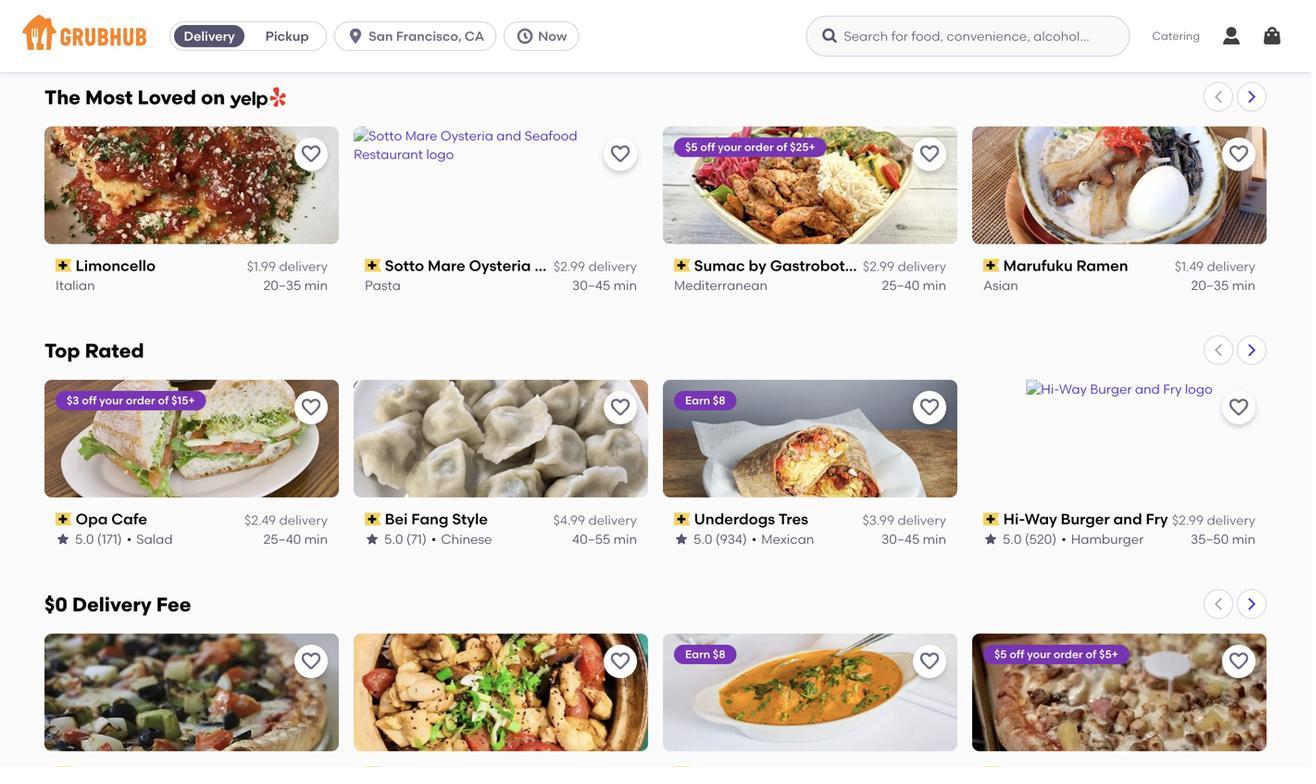 Task type: locate. For each thing, give the bounding box(es) containing it.
fry
[[1146, 510, 1169, 528]]

and
[[535, 256, 564, 275], [1114, 510, 1143, 528]]

subscription pass image left bei
[[365, 513, 381, 526]]

subscription pass image for opa cafe
[[56, 513, 72, 526]]

caret left icon image for fee
[[1212, 597, 1227, 612]]

1 vertical spatial of
[[158, 394, 169, 407]]

1 vertical spatial 30–45 min
[[882, 531, 947, 547]]

5.0
[[1003, 24, 1022, 39], [75, 531, 94, 547], [384, 531, 403, 547], [694, 531, 713, 547], [1003, 531, 1022, 547]]

30–45 for sotto mare oysteria and seafood restaurant
[[573, 277, 611, 293]]

earn $8
[[686, 394, 726, 407], [686, 648, 726, 661]]

underdogs tres logo image
[[663, 380, 958, 498]]

order left $15+
[[126, 394, 155, 407]]

marufuku ramen logo image
[[973, 126, 1267, 244]]

1 caret right icon image from the top
[[1245, 89, 1260, 104]]

1 vertical spatial delivery
[[72, 593, 152, 617]]

subscription pass image
[[365, 259, 381, 272], [674, 259, 691, 272], [984, 259, 1000, 272], [56, 513, 72, 526], [674, 513, 691, 526], [984, 513, 1000, 526]]

0 vertical spatial off
[[701, 140, 716, 154]]

1 earn from the top
[[686, 394, 711, 407]]

restaurant
[[632, 256, 713, 275]]

0 vertical spatial of
[[777, 140, 788, 154]]

• right (30)
[[125, 24, 131, 39]]

earn for $0 delivery fee
[[686, 648, 711, 661]]

sushi inside rocket sushi link
[[1058, 3, 1097, 21]]

subscription pass image left "underdogs"
[[674, 513, 691, 526]]

mexican down tres
[[762, 531, 815, 547]]

most
[[85, 86, 133, 109]]

delivery for sotto mare oysteria and seafood restaurant
[[589, 259, 637, 274]]

1 vertical spatial mexican
[[762, 531, 815, 547]]

0 horizontal spatial 30–45
[[573, 277, 611, 293]]

your for sumac
[[718, 140, 742, 154]]

min for bei fang style
[[614, 531, 637, 547]]

the most loved on
[[44, 86, 230, 109]]

2 vertical spatial caret right icon image
[[1245, 597, 1260, 612]]

$8 for $0 delivery fee
[[713, 648, 726, 661]]

2 horizontal spatial $1.49
[[1175, 259, 1204, 274]]

earn
[[686, 394, 711, 407], [686, 648, 711, 661]]

fang
[[412, 510, 449, 528]]

svg image left now
[[516, 27, 535, 45]]

• right "(71)"
[[431, 531, 437, 547]]

25–40 min down $2.49 delivery at left bottom
[[264, 531, 328, 547]]

0 vertical spatial 25–40 min
[[882, 277, 947, 293]]

sotto
[[385, 256, 424, 275]]

(520)
[[1025, 531, 1057, 547]]

svg image inside san francisco, ca button
[[347, 27, 365, 45]]

subscription pass image for sotto mare oysteria and seafood restaurant
[[365, 259, 381, 272]]

delivery down pizzeria
[[184, 28, 235, 44]]

5.0 for $2.49 delivery
[[75, 531, 94, 547]]

svg image inside now button
[[516, 27, 535, 45]]

sotto mare oysteria and seafood restaurant
[[385, 256, 713, 275]]

sumac by gastroboteats logo image
[[663, 126, 958, 244]]

0 horizontal spatial svg image
[[821, 27, 840, 45]]

delivery right $0
[[72, 593, 152, 617]]

1 horizontal spatial delivery
[[184, 28, 235, 44]]

1 vertical spatial earn
[[686, 648, 711, 661]]

star icon image for 5.0 (520)
[[984, 532, 999, 547]]

5.0 down opa
[[75, 531, 94, 547]]

2 15–30 from the left
[[885, 24, 920, 39]]

0 horizontal spatial order
[[126, 394, 155, 407]]

svg image for san francisco, ca
[[347, 27, 365, 45]]

30–45 min down the seafood
[[573, 277, 637, 293]]

1 20–35 min from the left
[[264, 277, 328, 293]]

delivery for hi-way burger and fry
[[1207, 512, 1256, 528]]

svg image
[[1262, 25, 1284, 47], [821, 27, 840, 45]]

1 horizontal spatial 25–40 min
[[882, 277, 947, 293]]

caret right icon image
[[1245, 89, 1260, 104], [1245, 343, 1260, 358], [1245, 597, 1260, 612]]

• right (230)
[[1062, 24, 1067, 39]]

0 vertical spatial subscription pass image
[[984, 5, 1000, 18]]

30–45 min down $3.99 delivery
[[882, 531, 947, 547]]

bei
[[385, 510, 408, 528]]

save this restaurant image
[[300, 143, 322, 165], [610, 143, 632, 165], [919, 143, 941, 165], [300, 397, 322, 419], [610, 397, 632, 419], [919, 397, 941, 419], [1228, 397, 1251, 419], [610, 650, 632, 673], [1228, 650, 1251, 673]]

$1.49 delivery 15–30 min
[[866, 5, 947, 39]]

30–45 down the seafood
[[573, 277, 611, 293]]

taqueria
[[385, 3, 450, 21]]

1 horizontal spatial 15–30
[[885, 24, 920, 39]]

sushi for • sushi
[[1072, 24, 1104, 39]]

3 15–30 from the left
[[1194, 24, 1230, 39]]

star icon image left 5.0 (171)
[[56, 532, 70, 547]]

subscription pass image for underdogs tres
[[674, 513, 691, 526]]

off
[[701, 140, 716, 154], [82, 394, 97, 407], [1010, 648, 1025, 661]]

0 horizontal spatial $1.49 delivery
[[557, 5, 637, 21]]

1 horizontal spatial 30–45 min
[[882, 531, 947, 547]]

min for hi-way burger and fry
[[1233, 531, 1256, 547]]

gastroboteats
[[770, 256, 877, 275]]

1 horizontal spatial and
[[1114, 510, 1143, 528]]

$2.49
[[245, 512, 276, 528]]

0 vertical spatial 25–40
[[882, 277, 920, 293]]

caret left icon image for loved
[[1212, 89, 1227, 104]]

star icon image
[[56, 24, 70, 39], [365, 24, 380, 39], [984, 24, 999, 39], [56, 532, 70, 547], [365, 532, 380, 547], [674, 532, 689, 547], [984, 532, 999, 547]]

1 horizontal spatial your
[[718, 140, 742, 154]]

delivery inside button
[[184, 28, 235, 44]]

5.0 down bei
[[384, 531, 403, 547]]

• sushi
[[1062, 24, 1104, 39]]

delivery for limoncello
[[279, 259, 328, 274]]

5.0 left (934)
[[694, 531, 713, 547]]

1 20–35 from the left
[[264, 277, 301, 293]]

1 horizontal spatial $5
[[995, 648, 1007, 661]]

1 horizontal spatial $1.49
[[866, 5, 895, 21]]

caret left icon image
[[1212, 89, 1227, 104], [1212, 343, 1227, 358], [1212, 597, 1227, 612]]

2 horizontal spatial subscription pass image
[[984, 5, 1000, 18]]

0 vertical spatial 30–45
[[573, 277, 611, 293]]

of for by
[[777, 140, 788, 154]]

cafe
[[111, 510, 147, 528]]

$4.99
[[554, 512, 586, 528]]

30–45 min
[[573, 277, 637, 293], [882, 531, 947, 547]]

0 horizontal spatial 20–35 min
[[264, 277, 328, 293]]

0 vertical spatial delivery
[[184, 28, 235, 44]]

and up hamburger
[[1114, 510, 1143, 528]]

1 horizontal spatial of
[[777, 140, 788, 154]]

0 vertical spatial and
[[535, 256, 564, 275]]

seafood
[[567, 256, 629, 275]]

1 vertical spatial caret left icon image
[[1212, 343, 1227, 358]]

pizzeria
[[131, 3, 188, 21]]

save this restaurant button
[[295, 137, 328, 171], [604, 137, 637, 171], [913, 137, 947, 171], [1223, 137, 1256, 171], [295, 391, 328, 424], [604, 391, 637, 424], [913, 391, 947, 424], [1223, 391, 1256, 424], [295, 645, 328, 678], [604, 645, 637, 678], [913, 645, 947, 678], [1223, 645, 1256, 678]]

$1.49 inside $1.49 delivery 15–30 min
[[866, 5, 895, 21]]

0 vertical spatial your
[[718, 140, 742, 154]]

$2.49 delivery
[[245, 512, 328, 528]]

• for (71)
[[431, 531, 437, 547]]

1 horizontal spatial save this restaurant image
[[919, 650, 941, 673]]

0 horizontal spatial 20–35
[[264, 277, 301, 293]]

2 caret right icon image from the top
[[1245, 343, 1260, 358]]

1 vertical spatial sushi
[[1072, 24, 1104, 39]]

$2.99 for hi-way burger and fry
[[1173, 512, 1204, 528]]

order for cafe
[[126, 394, 155, 407]]

2 horizontal spatial 15–30
[[1194, 24, 1230, 39]]

• mexican down taqueria cazadores
[[441, 24, 504, 39]]

marufuku
[[1004, 256, 1073, 275]]

delivery
[[184, 28, 235, 44], [72, 593, 152, 617]]

subscription pass image left the "rocket"
[[984, 5, 1000, 18]]

1 earn $8 from the top
[[686, 394, 726, 407]]

subscription pass image for bei fang style
[[365, 513, 381, 526]]

1 vertical spatial $5
[[995, 648, 1007, 661]]

1 15–30 from the left
[[575, 24, 611, 39]]

star icon image left the 5.0 (520)
[[984, 532, 999, 547]]

subscription pass image for sumac by gastroboteats
[[674, 259, 691, 272]]

2 vertical spatial off
[[1010, 648, 1025, 661]]

1 vertical spatial 25–40
[[264, 531, 301, 547]]

2 caret left icon image from the top
[[1212, 343, 1227, 358]]

0 horizontal spatial $5
[[686, 140, 698, 154]]

$0
[[44, 593, 68, 617]]

0 vertical spatial $8
[[713, 394, 726, 407]]

$2.99 delivery
[[244, 5, 328, 21], [554, 259, 637, 274], [863, 259, 947, 274], [1173, 512, 1256, 528]]

• right the '(835)' on the top left of page
[[441, 24, 446, 39]]

• mexican for 5.0 (934)
[[752, 531, 815, 547]]

• down underdogs tres
[[752, 531, 757, 547]]

0 vertical spatial sushi
[[1058, 3, 1097, 21]]

opa cafe
[[76, 510, 147, 528]]

2 horizontal spatial order
[[1054, 648, 1084, 661]]

subscription pass image up asian
[[984, 259, 1000, 272]]

0 horizontal spatial 30–45 min
[[573, 277, 637, 293]]

0 horizontal spatial 25–40 min
[[264, 531, 328, 547]]

$3.99
[[863, 512, 895, 528]]

0 vertical spatial order
[[745, 140, 774, 154]]

$5 for $5 off your order of $25+
[[686, 140, 698, 154]]

bei fang style
[[385, 510, 488, 528]]

star icon image left "4.4"
[[56, 24, 70, 39]]

order
[[745, 140, 774, 154], [126, 394, 155, 407], [1054, 648, 1084, 661]]

order left $25+
[[745, 140, 774, 154]]

and for fry
[[1114, 510, 1143, 528]]

of left $25+
[[777, 140, 788, 154]]

1 horizontal spatial 20–35
[[1192, 277, 1230, 293]]

rocket sushi
[[1004, 3, 1097, 21]]

2 horizontal spatial save this restaurant image
[[1228, 143, 1251, 165]]

45–55
[[263, 24, 301, 39]]

1 horizontal spatial off
[[701, 140, 716, 154]]

$5
[[686, 140, 698, 154], [995, 648, 1007, 661]]

subscription pass image inside rocket sushi link
[[984, 5, 1000, 18]]

1 vertical spatial $8
[[713, 648, 726, 661]]

top
[[44, 339, 80, 363]]

min inside $1.49 delivery 15–30 min
[[923, 24, 947, 39]]

asian
[[984, 277, 1019, 293]]

1 vertical spatial 30–45
[[882, 531, 920, 547]]

1 vertical spatial • mexican
[[752, 531, 815, 547]]

0 horizontal spatial • mexican
[[441, 24, 504, 39]]

1 vertical spatial 25–40 min
[[264, 531, 328, 547]]

2 vertical spatial order
[[1054, 648, 1084, 661]]

subscription pass image left sumac
[[674, 259, 691, 272]]

star icon image left 4.7
[[365, 24, 380, 39]]

0 horizontal spatial your
[[99, 394, 123, 407]]

san
[[369, 28, 393, 44]]

2 earn from the top
[[686, 648, 711, 661]]

1 vertical spatial order
[[126, 394, 155, 407]]

15–30 for 15–30 min
[[1194, 24, 1230, 39]]

0 vertical spatial 30–45 min
[[573, 277, 637, 293]]

star icon image left 5.0 (934)
[[674, 532, 689, 547]]

and left the seafood
[[535, 256, 564, 275]]

subscription pass image left hi-
[[984, 513, 1000, 526]]

2 $8 from the top
[[713, 648, 726, 661]]

0 horizontal spatial subscription pass image
[[56, 259, 72, 272]]

0 vertical spatial $1.49 delivery
[[557, 5, 637, 21]]

underdogs tres
[[694, 510, 809, 528]]

1 horizontal spatial 20–35 min
[[1192, 277, 1256, 293]]

5.0 for $4.99 delivery
[[384, 531, 403, 547]]

svg image right 15–30 min
[[1262, 25, 1284, 47]]

20–35 min
[[264, 277, 328, 293], [1192, 277, 1256, 293]]

0 horizontal spatial and
[[535, 256, 564, 275]]

$4.99 delivery
[[554, 512, 637, 528]]

1 vertical spatial $1.49 delivery
[[1175, 259, 1256, 274]]

1 vertical spatial your
[[99, 394, 123, 407]]

bei fang style logo image
[[354, 380, 648, 498]]

35–50 min
[[1191, 531, 1256, 547]]

star icon image left 5.0 (230)
[[984, 24, 999, 39]]

20–35
[[264, 277, 301, 293], [1192, 277, 1230, 293]]

delivery
[[279, 5, 328, 21], [589, 5, 637, 21], [898, 5, 947, 21], [279, 259, 328, 274], [589, 259, 637, 274], [898, 259, 947, 274], [1207, 259, 1256, 274], [279, 512, 328, 528], [589, 512, 637, 528], [898, 512, 947, 528], [1207, 512, 1256, 528]]

3 caret right icon image from the top
[[1245, 597, 1260, 612]]

0 horizontal spatial 25–40
[[264, 531, 301, 547]]

5.0 down hi-
[[1003, 531, 1022, 547]]

5.0 down the "rocket"
[[1003, 24, 1022, 39]]

1 horizontal spatial • mexican
[[752, 531, 815, 547]]

limoncello
[[76, 256, 156, 275]]

•
[[125, 24, 131, 39], [441, 24, 446, 39], [1062, 24, 1067, 39], [127, 531, 132, 547], [431, 531, 437, 547], [752, 531, 757, 547], [1062, 531, 1067, 547]]

opa
[[76, 510, 108, 528]]

sushi down rocket sushi link
[[1072, 24, 1104, 39]]

$2.99
[[244, 5, 276, 21], [554, 259, 586, 274], [863, 259, 895, 274], [1173, 512, 1204, 528]]

5.0 (230)
[[1003, 24, 1057, 39]]

caret right icon image for fee
[[1245, 597, 1260, 612]]

star icon image for 4.4 (30)
[[56, 24, 70, 39]]

$2.99 for sumac by gastroboteats
[[863, 259, 895, 274]]

catering
[[1153, 29, 1201, 42]]

• for (230)
[[1062, 24, 1067, 39]]

min for sumac by gastroboteats
[[923, 277, 947, 293]]

• for (520)
[[1062, 531, 1067, 547]]

2 earn $8 from the top
[[686, 648, 726, 661]]

your
[[718, 140, 742, 154], [99, 394, 123, 407], [1028, 648, 1051, 661]]

0 horizontal spatial save this restaurant image
[[300, 650, 322, 673]]

1 vertical spatial off
[[82, 394, 97, 407]]

of left $5+
[[1086, 648, 1097, 661]]

(934)
[[716, 531, 747, 547]]

• for (30)
[[125, 24, 131, 39]]

4.4 (30)
[[75, 24, 121, 39]]

the
[[44, 86, 81, 109]]

0 vertical spatial mexican
[[451, 24, 504, 39]]

2 20–35 min from the left
[[1192, 277, 1256, 293]]

now
[[538, 28, 567, 44]]

of left $15+
[[158, 394, 169, 407]]

star icon image for 5.0 (71)
[[365, 532, 380, 547]]

0 vertical spatial • mexican
[[441, 24, 504, 39]]

subscription pass image for hi-way burger and fry
[[984, 513, 1000, 526]]

• right (171)
[[127, 531, 132, 547]]

3 caret left icon image from the top
[[1212, 597, 1227, 612]]

0 vertical spatial $5
[[686, 140, 698, 154]]

your left $5+
[[1028, 648, 1051, 661]]

30–45 down $3.99 delivery
[[882, 531, 920, 547]]

subscription pass image up italian
[[56, 259, 72, 272]]

star icon image for 4.7 (835)
[[365, 24, 380, 39]]

5.0 for $3.99 delivery
[[694, 531, 713, 547]]

0 vertical spatial caret right icon image
[[1245, 89, 1260, 104]]

salad
[[136, 531, 173, 547]]

2 vertical spatial of
[[1086, 648, 1097, 661]]

2 vertical spatial subscription pass image
[[365, 513, 381, 526]]

1 caret left icon image from the top
[[1212, 89, 1227, 104]]

star icon image left 5.0 (71)
[[365, 532, 380, 547]]

earn $8 for top rated
[[686, 394, 726, 407]]

0 vertical spatial earn
[[686, 394, 711, 407]]

25–40
[[882, 277, 920, 293], [264, 531, 301, 547]]

san francisco, ca button
[[335, 21, 504, 51]]

1 vertical spatial subscription pass image
[[56, 259, 72, 272]]

2 20–35 from the left
[[1192, 277, 1230, 293]]

30–45
[[573, 277, 611, 293], [882, 531, 920, 547]]

20–35 min for limoncello
[[264, 277, 328, 293]]

svg image right catering button
[[1221, 25, 1243, 47]]

oysteria
[[469, 256, 531, 275]]

• right '(520)'
[[1062, 531, 1067, 547]]

1 horizontal spatial 25–40
[[882, 277, 920, 293]]

save this restaurant image
[[1228, 143, 1251, 165], [300, 650, 322, 673], [919, 650, 941, 673]]

chinese
[[441, 531, 492, 547]]

30–45 min for sotto mare oysteria and seafood restaurant
[[573, 277, 637, 293]]

1 vertical spatial earn $8
[[686, 648, 726, 661]]

$1.49
[[557, 5, 586, 21], [866, 5, 895, 21], [1175, 259, 1204, 274]]

and for seafood
[[535, 256, 564, 275]]

1 horizontal spatial svg image
[[516, 27, 535, 45]]

0 vertical spatial earn $8
[[686, 394, 726, 407]]

(71)
[[406, 531, 427, 547]]

subscription pass image for limoncello
[[56, 259, 72, 272]]

subscription pass image
[[984, 5, 1000, 18], [56, 259, 72, 272], [365, 513, 381, 526]]

25–40 min left asian
[[882, 277, 947, 293]]

mexican down cazadores
[[451, 24, 504, 39]]

svg image down $1.49 delivery link
[[821, 27, 840, 45]]

min for underdogs tres
[[923, 531, 947, 547]]

hamburger
[[1072, 531, 1144, 547]]

0 horizontal spatial mexican
[[451, 24, 504, 39]]

subscription pass image up the pasta
[[365, 259, 381, 272]]

• mexican down tres
[[752, 531, 815, 547]]

primo pizza logo image
[[973, 634, 1267, 751]]

1 vertical spatial and
[[1114, 510, 1143, 528]]

delivery inside $1.49 delivery 15–30 min
[[898, 5, 947, 21]]

order left $5+
[[1054, 648, 1084, 661]]

your right $3
[[99, 394, 123, 407]]

0 horizontal spatial svg image
[[347, 27, 365, 45]]

catering button
[[1140, 15, 1214, 57]]

0 horizontal spatial of
[[158, 394, 169, 407]]

1 vertical spatial caret right icon image
[[1245, 343, 1260, 358]]

2 vertical spatial your
[[1028, 648, 1051, 661]]

0 horizontal spatial delivery
[[72, 593, 152, 617]]

• for (835)
[[441, 24, 446, 39]]

0 vertical spatial caret left icon image
[[1212, 89, 1227, 104]]

35–50
[[1191, 531, 1230, 547]]

5.0 (71)
[[384, 531, 427, 547]]

1 $8 from the top
[[713, 394, 726, 407]]

delivery for sumac by gastroboteats
[[898, 259, 947, 274]]

0 horizontal spatial off
[[82, 394, 97, 407]]

subscription pass image for marufuku ramen
[[984, 259, 1000, 272]]

1 horizontal spatial 30–45
[[882, 531, 920, 547]]

way
[[1025, 510, 1058, 528]]

15–30
[[575, 24, 611, 39], [885, 24, 920, 39], [1194, 24, 1230, 39]]

svg image
[[1221, 25, 1243, 47], [347, 27, 365, 45], [516, 27, 535, 45]]

20–35 for limoncello
[[264, 277, 301, 293]]

0 horizontal spatial 15–30
[[575, 24, 611, 39]]

subscription pass image left opa
[[56, 513, 72, 526]]

your left $25+
[[718, 140, 742, 154]]

7 mission vietnamese & chinese logo image
[[354, 634, 648, 751]]

1 horizontal spatial order
[[745, 140, 774, 154]]

5.0 (171)
[[75, 531, 122, 547]]

svg image left san
[[347, 27, 365, 45]]

1 horizontal spatial subscription pass image
[[365, 513, 381, 526]]

sushi up • sushi
[[1058, 3, 1097, 21]]

2 horizontal spatial your
[[1028, 648, 1051, 661]]



Task type: describe. For each thing, give the bounding box(es) containing it.
2 horizontal spatial off
[[1010, 648, 1025, 661]]

top rated
[[44, 339, 144, 363]]

subscription pass image for rocket sushi
[[984, 5, 1000, 18]]

save this restaurant image for piccolo pizza logo
[[300, 650, 322, 673]]

$5 for $5 off your order of $5+
[[995, 648, 1007, 661]]

45–55 min
[[263, 24, 328, 39]]

ca
[[465, 28, 485, 44]]

rated
[[85, 339, 144, 363]]

earn $8 for $0 delivery fee
[[686, 648, 726, 661]]

$2.99 delivery for sotto mare oysteria and seafood restaurant
[[554, 259, 637, 274]]

20–35 min for marufuku ramen
[[1192, 277, 1256, 293]]

(30)
[[96, 24, 121, 39]]

$0 delivery fee
[[44, 593, 191, 617]]

(835)
[[405, 24, 437, 39]]

earn for top rated
[[686, 394, 711, 407]]

15–30 for 15–30
[[575, 24, 611, 39]]

sotto mare oysteria and seafood restaurant logo image
[[354, 126, 648, 244]]

limoncello logo image
[[44, 126, 339, 244]]

star icon image for 5.0 (171)
[[56, 532, 70, 547]]

star icon image for 5.0 (230)
[[984, 24, 999, 39]]

$1.99
[[247, 259, 276, 274]]

5.0 for $2.99 delivery
[[1003, 531, 1022, 547]]

main navigation navigation
[[0, 0, 1312, 72]]

francisco,
[[396, 28, 462, 44]]

25–40 for sumac by gastroboteats
[[882, 277, 920, 293]]

sushi for rocket sushi
[[1058, 3, 1097, 21]]

$2.99 delivery for sumac by gastroboteats
[[863, 259, 947, 274]]

2 horizontal spatial of
[[1086, 648, 1097, 661]]

mexican for 5.0 (934)
[[762, 531, 815, 547]]

min for opa cafe
[[304, 531, 328, 547]]

$25+
[[790, 140, 816, 154]]

on
[[201, 86, 225, 109]]

rocket sushi link
[[984, 1, 1256, 22]]

burger
[[1061, 510, 1110, 528]]

sumac by gastroboteats
[[694, 256, 877, 275]]

off for opa
[[82, 394, 97, 407]]

style
[[452, 510, 488, 528]]

25–40 min for sumac by gastroboteats
[[882, 277, 947, 293]]

40–55
[[573, 531, 611, 547]]

delivery for underdogs tres
[[898, 512, 947, 528]]

hi-
[[1004, 510, 1025, 528]]

of for cafe
[[158, 394, 169, 407]]

15–30 inside $1.49 delivery 15–30 min
[[885, 24, 920, 39]]

caret right icon image for loved
[[1245, 89, 1260, 104]]

baiano pizzeria
[[76, 3, 188, 21]]

$2.99 for sotto mare oysteria and seafood restaurant
[[554, 259, 586, 274]]

san francisco, ca
[[369, 28, 485, 44]]

fee
[[156, 593, 191, 617]]

mare
[[428, 256, 466, 275]]

min for limoncello
[[304, 277, 328, 293]]

tres
[[779, 510, 809, 528]]

$3
[[67, 394, 79, 407]]

• for (934)
[[752, 531, 757, 547]]

$3 off your order of $15+
[[67, 394, 195, 407]]

hi-way burger and fry
[[1004, 510, 1169, 528]]

• mexican for 4.7 (835)
[[441, 24, 504, 39]]

piccolo pizza logo image
[[44, 634, 339, 751]]

• for (171)
[[127, 531, 132, 547]]

marufuku ramen
[[1004, 256, 1129, 275]]

your for opa
[[99, 394, 123, 407]]

• salad
[[127, 531, 173, 547]]

5.0 (934)
[[694, 531, 747, 547]]

$5 off your order of $25+
[[686, 140, 816, 154]]

by
[[749, 256, 767, 275]]

opa cafe logo image
[[44, 380, 339, 498]]

5.0 (520)
[[1003, 531, 1057, 547]]

min for sotto mare oysteria and seafood restaurant
[[614, 277, 637, 293]]

pasta
[[365, 277, 401, 293]]

0 horizontal spatial $1.49
[[557, 5, 586, 21]]

$1.49 delivery link
[[674, 1, 947, 22]]

sumac
[[694, 256, 745, 275]]

pickup button
[[248, 21, 326, 51]]

min for marufuku ramen
[[1233, 277, 1256, 293]]

$1.99 delivery
[[247, 259, 328, 274]]

star icon image for 5.0 (934)
[[674, 532, 689, 547]]

delivery for bei fang style
[[589, 512, 637, 528]]

40–55 min
[[573, 531, 637, 547]]

2 horizontal spatial svg image
[[1221, 25, 1243, 47]]

indian oven logo image
[[663, 634, 958, 751]]

4.4
[[75, 24, 93, 39]]

$8 for top rated
[[713, 394, 726, 407]]

calzones
[[135, 24, 193, 39]]

loved
[[138, 86, 196, 109]]

ramen
[[1077, 256, 1129, 275]]

$3.99 delivery
[[863, 512, 947, 528]]

1 horizontal spatial svg image
[[1262, 25, 1284, 47]]

pickup
[[266, 28, 309, 44]]

save this restaurant image for marufuku ramen logo
[[1228, 143, 1251, 165]]

(171)
[[97, 531, 122, 547]]

30–45 for underdogs tres
[[882, 531, 920, 547]]

mexican for 4.7 (835)
[[451, 24, 504, 39]]

italian
[[56, 277, 95, 293]]

$5 off your order of $5+
[[995, 648, 1119, 661]]

svg image for now
[[516, 27, 535, 45]]

30–45 min for underdogs tres
[[882, 531, 947, 547]]

1 horizontal spatial $1.49 delivery
[[1175, 259, 1256, 274]]

Search for food, convenience, alcohol... search field
[[806, 16, 1130, 57]]

taqueria cazadores
[[385, 3, 533, 21]]

$5+
[[1100, 648, 1119, 661]]

• calzones
[[125, 24, 193, 39]]

4.7
[[384, 24, 402, 39]]

hi-way burger and fry logo image
[[1027, 380, 1213, 498]]

$2.99 delivery for hi-way burger and fry
[[1173, 512, 1256, 528]]

25–40 for opa cafe
[[264, 531, 301, 547]]

rocket
[[1004, 3, 1055, 21]]

• hamburger
[[1062, 531, 1144, 547]]

20–35 for marufuku ramen
[[1192, 277, 1230, 293]]

delivery for opa cafe
[[279, 512, 328, 528]]

25–40 min for opa cafe
[[264, 531, 328, 547]]

(230)
[[1025, 24, 1057, 39]]

5.0 for rocket sushi
[[1003, 24, 1022, 39]]

cazadores
[[454, 3, 533, 21]]

off for sumac
[[701, 140, 716, 154]]

delivery button
[[171, 21, 248, 51]]

baiano
[[76, 3, 128, 21]]

order for by
[[745, 140, 774, 154]]

delivery for marufuku ramen
[[1207, 259, 1256, 274]]

mediterranean
[[674, 277, 768, 293]]

underdogs
[[694, 510, 776, 528]]



Task type: vqa. For each thing, say whether or not it's contained in the screenshot.
1st "Smoothie" from right
no



